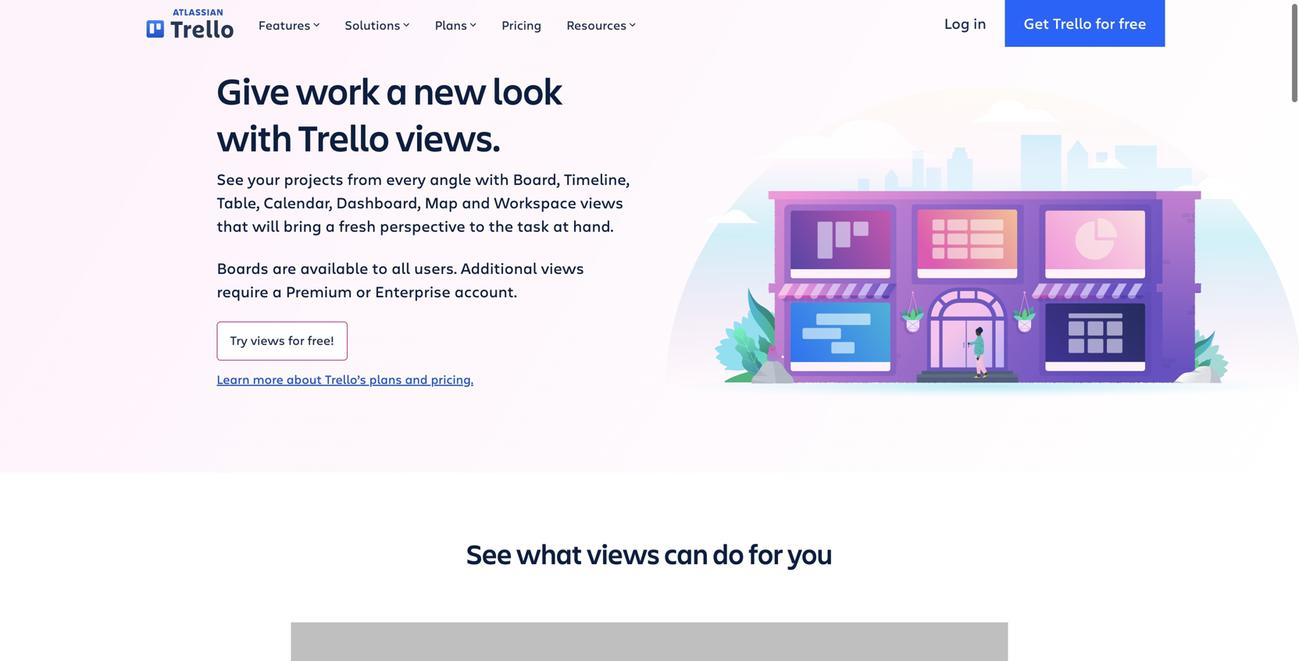 Task type: vqa. For each thing, say whether or not it's contained in the screenshot.
Profile
no



Task type: describe. For each thing, give the bounding box(es) containing it.
give work a new look with trello views. see your projects from every angle with board, timeline, table, calendar, dashboard, map and workspace views that will bring a fresh perspective to the task at hand.
[[217, 65, 630, 236]]

or
[[356, 281, 371, 302]]

about
[[287, 371, 322, 388]]

all
[[392, 257, 410, 278]]

features
[[259, 16, 311, 33]]

your
[[248, 168, 280, 189]]

views.
[[396, 112, 501, 162]]

every
[[386, 168, 426, 189]]

do
[[713, 536, 744, 573]]

log in link
[[926, 0, 1005, 47]]

boards are available to all users. additional views require a premium or enterprise account.
[[217, 257, 584, 302]]

dashboard,
[[336, 192, 421, 213]]

map
[[425, 192, 458, 213]]

video thumbnail image
[[291, 623, 1008, 662]]

will
[[252, 215, 280, 236]]

enterprise
[[375, 281, 451, 302]]

plans button
[[422, 0, 489, 47]]

try views for free! link
[[217, 322, 348, 361]]

available
[[300, 257, 368, 278]]

free!
[[308, 332, 334, 349]]

plans
[[369, 371, 402, 388]]

views left "can"
[[587, 536, 660, 573]]

the
[[489, 215, 513, 236]]

log
[[945, 13, 970, 33]]

table,
[[217, 192, 260, 213]]

boards
[[217, 257, 269, 278]]

views inside 'boards are available to all users. additional views require a premium or enterprise account.'
[[541, 257, 584, 278]]

get trello for free link
[[1005, 0, 1165, 47]]

try views for free!
[[230, 332, 334, 349]]

account.
[[455, 281, 517, 302]]

look
[[493, 65, 563, 115]]

for for views
[[288, 332, 305, 349]]

trello's
[[325, 371, 366, 388]]

free
[[1119, 13, 1147, 33]]

solutions button
[[332, 0, 422, 47]]

log in
[[945, 13, 987, 33]]

see what views can do for you
[[467, 536, 833, 573]]

and inside give work a new look with trello views. see your projects from every angle with board, timeline, table, calendar, dashboard, map and workspace views that will bring a fresh perspective to the task at hand.
[[462, 192, 490, 213]]

get
[[1024, 13, 1050, 33]]

solutions
[[345, 16, 401, 33]]

resources
[[567, 16, 627, 33]]

views right try
[[251, 332, 285, 349]]

premium
[[286, 281, 352, 302]]

new
[[414, 65, 487, 115]]

trello inside get trello for free link
[[1053, 13, 1092, 33]]

give
[[217, 65, 290, 115]]

1 vertical spatial and
[[405, 371, 428, 388]]



Task type: locate. For each thing, give the bounding box(es) containing it.
1 horizontal spatial a
[[326, 215, 335, 236]]

require
[[217, 281, 268, 302]]

a
[[386, 65, 407, 115], [326, 215, 335, 236], [272, 281, 282, 302]]

resources button
[[554, 0, 649, 47]]

what
[[517, 536, 582, 573]]

to left all
[[372, 257, 388, 278]]

trello inside give work a new look with trello views. see your projects from every angle with board, timeline, table, calendar, dashboard, map and workspace views that will bring a fresh perspective to the task at hand.
[[298, 112, 389, 162]]

hand.
[[573, 215, 614, 236]]

a left the new
[[386, 65, 407, 115]]

trello right get
[[1053, 13, 1092, 33]]

pricing link
[[489, 0, 554, 47]]

1 horizontal spatial see
[[467, 536, 512, 573]]

features button
[[246, 0, 332, 47]]

learn more about trello's plans and pricing. link
[[217, 371, 474, 388]]

2 vertical spatial for
[[749, 536, 783, 573]]

1 vertical spatial trello
[[298, 112, 389, 162]]

1 vertical spatial with
[[475, 168, 509, 189]]

get trello for free
[[1024, 13, 1147, 33]]

1 vertical spatial to
[[372, 257, 388, 278]]

users.
[[414, 257, 457, 278]]

to
[[469, 215, 485, 236], [372, 257, 388, 278]]

from
[[348, 168, 382, 189]]

2 horizontal spatial a
[[386, 65, 407, 115]]

bring
[[283, 215, 322, 236]]

to left the
[[469, 215, 485, 236]]

for left free!
[[288, 332, 305, 349]]

work
[[296, 65, 380, 115]]

a down "are"
[[272, 281, 282, 302]]

for left the free
[[1096, 13, 1116, 33]]

plans
[[435, 16, 467, 33]]

0 vertical spatial and
[[462, 192, 490, 213]]

1 horizontal spatial and
[[462, 192, 490, 213]]

views
[[580, 192, 624, 213], [541, 257, 584, 278], [251, 332, 285, 349], [587, 536, 660, 573]]

a inside 'boards are available to all users. additional views require a premium or enterprise account.'
[[272, 281, 282, 302]]

timeline,
[[564, 168, 630, 189]]

for
[[1096, 13, 1116, 33], [288, 332, 305, 349], [749, 536, 783, 573]]

workspace
[[494, 192, 577, 213]]

atlassian trello image
[[147, 9, 234, 38]]

0 vertical spatial for
[[1096, 13, 1116, 33]]

1 horizontal spatial for
[[749, 536, 783, 573]]

with right angle
[[475, 168, 509, 189]]

views down at
[[541, 257, 584, 278]]

1 horizontal spatial to
[[469, 215, 485, 236]]

trello
[[1053, 13, 1092, 33], [298, 112, 389, 162]]

1 vertical spatial for
[[288, 332, 305, 349]]

2 vertical spatial a
[[272, 281, 282, 302]]

views down timeline, on the left top of page
[[580, 192, 624, 213]]

see up table,
[[217, 168, 244, 189]]

to inside give work a new look with trello views. see your projects from every angle with board, timeline, table, calendar, dashboard, map and workspace views that will bring a fresh perspective to the task at hand.
[[469, 215, 485, 236]]

trello up from
[[298, 112, 389, 162]]

0 horizontal spatial for
[[288, 332, 305, 349]]

perspective
[[380, 215, 466, 236]]

are
[[273, 257, 296, 278]]

board,
[[513, 168, 560, 189]]

1 vertical spatial see
[[467, 536, 512, 573]]

pricing
[[502, 16, 542, 33]]

with up "your"
[[217, 112, 292, 162]]

can
[[664, 536, 708, 573]]

for right do
[[749, 536, 783, 573]]

a left fresh
[[326, 215, 335, 236]]

pricing.
[[431, 371, 474, 388]]

that
[[217, 215, 248, 236]]

0 vertical spatial to
[[469, 215, 485, 236]]

fresh
[[339, 215, 376, 236]]

0 horizontal spatial a
[[272, 281, 282, 302]]

with
[[217, 112, 292, 162], [475, 168, 509, 189]]

see left what
[[467, 536, 512, 573]]

see inside give work a new look with trello views. see your projects from every angle with board, timeline, table, calendar, dashboard, map and workspace views that will bring a fresh perspective to the task at hand.
[[217, 168, 244, 189]]

at
[[553, 215, 569, 236]]

0 vertical spatial a
[[386, 65, 407, 115]]

and right plans
[[405, 371, 428, 388]]

1 horizontal spatial trello
[[1053, 13, 1092, 33]]

0 horizontal spatial trello
[[298, 112, 389, 162]]

try
[[230, 332, 248, 349]]

additional
[[461, 257, 537, 278]]

task
[[517, 215, 549, 236]]

0 vertical spatial see
[[217, 168, 244, 189]]

2 horizontal spatial for
[[1096, 13, 1116, 33]]

views inside give work a new look with trello views. see your projects from every angle with board, timeline, table, calendar, dashboard, map and workspace views that will bring a fresh perspective to the task at hand.
[[580, 192, 624, 213]]

more
[[253, 371, 283, 388]]

calendar,
[[264, 192, 332, 213]]

0 vertical spatial with
[[217, 112, 292, 162]]

and
[[462, 192, 490, 213], [405, 371, 428, 388]]

1 horizontal spatial with
[[475, 168, 509, 189]]

0 horizontal spatial see
[[217, 168, 244, 189]]

in
[[974, 13, 987, 33]]

learn more about trello's plans and pricing.
[[217, 371, 474, 388]]

see
[[217, 168, 244, 189], [467, 536, 512, 573]]

1 vertical spatial a
[[326, 215, 335, 236]]

you
[[788, 536, 833, 573]]

0 horizontal spatial with
[[217, 112, 292, 162]]

0 horizontal spatial and
[[405, 371, 428, 388]]

learn
[[217, 371, 250, 388]]

0 horizontal spatial to
[[372, 257, 388, 278]]

angle
[[430, 168, 471, 189]]

0 vertical spatial trello
[[1053, 13, 1092, 33]]

for for trello
[[1096, 13, 1116, 33]]

to inside 'boards are available to all users. additional views require a premium or enterprise account.'
[[372, 257, 388, 278]]

and up the
[[462, 192, 490, 213]]

projects
[[284, 168, 344, 189]]



